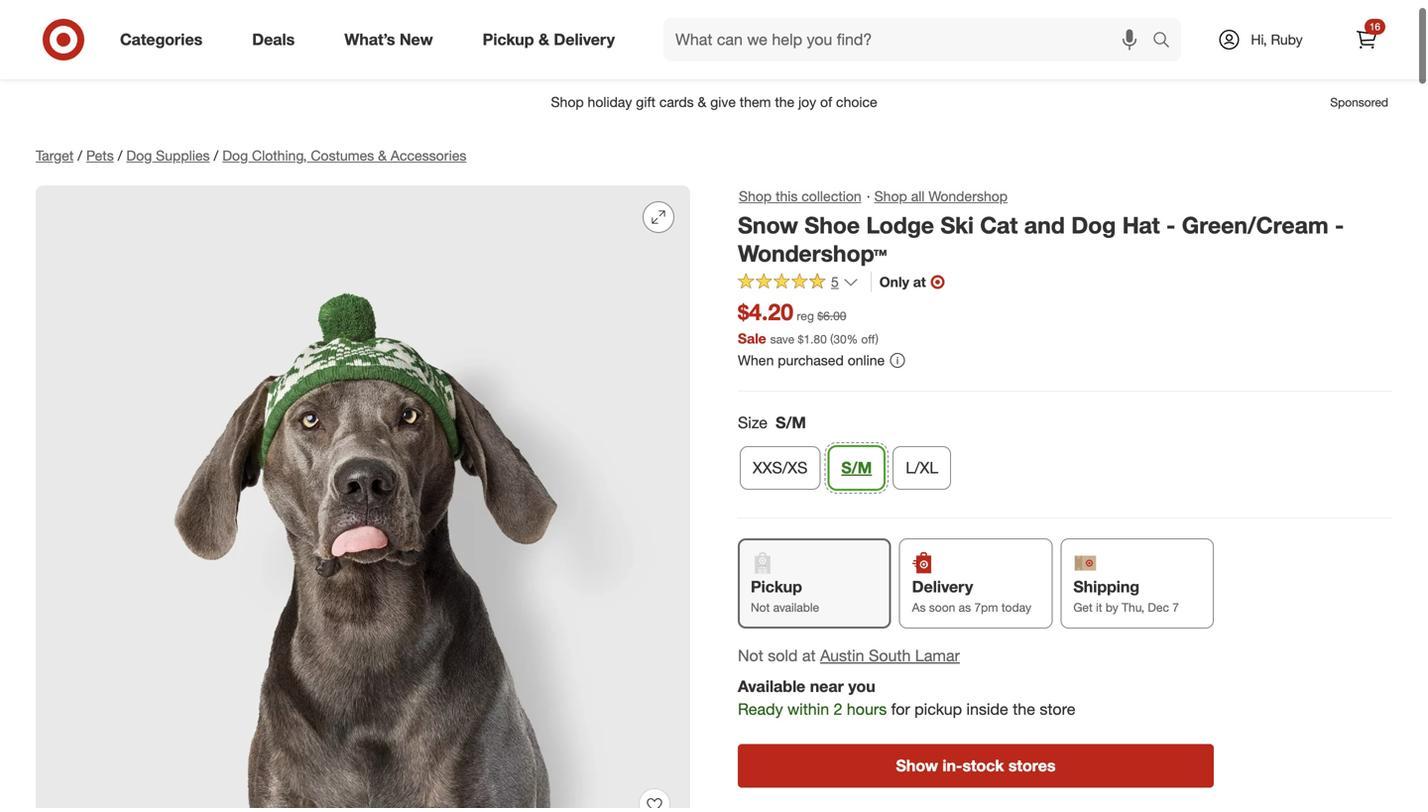 Task type: describe. For each thing, give the bounding box(es) containing it.
hours
[[847, 700, 887, 719]]

the
[[1013, 700, 1036, 719]]

0 horizontal spatial dog
[[126, 147, 152, 164]]

pickup not available
[[751, 577, 819, 615]]

sale
[[738, 330, 766, 347]]

south
[[869, 646, 911, 666]]

$
[[798, 332, 804, 347]]

collection
[[802, 187, 862, 205]]

stock
[[963, 757, 1004, 776]]

categories
[[120, 30, 203, 49]]

for
[[891, 700, 910, 719]]

target link
[[36, 147, 74, 164]]

austin
[[820, 646, 865, 666]]

when
[[738, 351, 774, 369]]

shop for shop all wondershop
[[875, 187, 907, 205]]

ruby
[[1271, 31, 1303, 48]]

dec
[[1148, 600, 1169, 615]]

green/cream
[[1182, 211, 1329, 239]]

pickup for &
[[483, 30, 534, 49]]

and
[[1024, 211, 1065, 239]]

ready
[[738, 700, 783, 719]]

available near you ready within 2 hours for pickup inside the store
[[738, 677, 1076, 719]]

as
[[912, 600, 926, 615]]

inside
[[967, 700, 1009, 719]]

all
[[911, 187, 925, 205]]

s/m link
[[829, 446, 885, 490]]

dog clothing, costumes & accessories link
[[222, 147, 467, 164]]

near
[[810, 677, 844, 696]]

1 vertical spatial &
[[378, 147, 387, 164]]

0 horizontal spatial at
[[802, 646, 816, 666]]

7
[[1173, 600, 1179, 615]]

hat
[[1123, 211, 1160, 239]]

16 link
[[1345, 18, 1389, 62]]

show in-stock stores button
[[738, 745, 1214, 788]]

2
[[834, 700, 843, 719]]

deals
[[252, 30, 295, 49]]

available
[[773, 600, 819, 615]]

$6.00
[[818, 308, 847, 323]]

new
[[400, 30, 433, 49]]

xxs/xs link
[[740, 446, 821, 490]]

pickup & delivery link
[[466, 18, 640, 62]]

1 - from the left
[[1167, 211, 1176, 239]]

dog inside snow shoe lodge ski cat and dog hat - green/cream - wondershop™
[[1072, 211, 1116, 239]]

you
[[848, 677, 876, 696]]

by
[[1106, 600, 1119, 615]]

show
[[896, 757, 938, 776]]

lodge
[[866, 211, 934, 239]]

size
[[738, 413, 768, 433]]

l/xl link
[[893, 446, 951, 490]]

categories link
[[103, 18, 227, 62]]

0 vertical spatial at
[[913, 273, 926, 291]]

2 / from the left
[[118, 147, 122, 164]]

when purchased online
[[738, 351, 885, 369]]

save
[[770, 332, 795, 347]]

wondershop
[[929, 187, 1008, 205]]

stores
[[1009, 757, 1056, 776]]

30
[[834, 332, 847, 347]]

pets
[[86, 147, 114, 164]]

deals link
[[235, 18, 320, 62]]

search button
[[1144, 18, 1191, 65]]

what's
[[344, 30, 395, 49]]

in-
[[943, 757, 963, 776]]

wondershop™
[[738, 240, 887, 268]]

purchased
[[778, 351, 844, 369]]

store
[[1040, 700, 1076, 719]]

0 vertical spatial delivery
[[554, 30, 615, 49]]

pets link
[[86, 147, 114, 164]]

hi,
[[1251, 31, 1267, 48]]

What can we help you find? suggestions appear below search field
[[664, 18, 1158, 62]]

snow shoe lodge ski cat and dog hat - green/cream - wondershop™, 1 of 8 image
[[36, 185, 690, 808]]

austin south lamar button
[[820, 645, 960, 668]]

accessories
[[391, 147, 467, 164]]

search
[[1144, 32, 1191, 51]]

hi, ruby
[[1251, 31, 1303, 48]]



Task type: vqa. For each thing, say whether or not it's contained in the screenshot.
rightmost -
yes



Task type: locate. For each thing, give the bounding box(es) containing it.
/ left pets
[[78, 147, 82, 164]]

within
[[788, 700, 829, 719]]

1 horizontal spatial &
[[539, 30, 549, 49]]

not inside pickup not available
[[751, 600, 770, 615]]

1 vertical spatial at
[[802, 646, 816, 666]]

1 / from the left
[[78, 147, 82, 164]]

dog right pets link
[[126, 147, 152, 164]]

costumes
[[311, 147, 374, 164]]

pickup up available
[[751, 577, 802, 597]]

sold
[[768, 646, 798, 666]]

xxs/xs
[[753, 458, 808, 478]]

s/m
[[776, 413, 806, 433], [842, 458, 872, 478]]

shop all wondershop
[[875, 187, 1008, 205]]

/
[[78, 147, 82, 164], [118, 147, 122, 164], [214, 147, 218, 164]]

1 horizontal spatial -
[[1335, 211, 1344, 239]]

dog left hat
[[1072, 211, 1116, 239]]

&
[[539, 30, 549, 49], [378, 147, 387, 164]]

(
[[830, 332, 834, 347]]

snow
[[738, 211, 798, 239]]

pickup inside pickup not available
[[751, 577, 802, 597]]

thu,
[[1122, 600, 1145, 615]]

-
[[1167, 211, 1176, 239], [1335, 211, 1344, 239]]

2 - from the left
[[1335, 211, 1344, 239]]

off
[[861, 332, 876, 347]]

shop this collection
[[739, 187, 862, 205]]

get
[[1074, 600, 1093, 615]]

0 horizontal spatial s/m
[[776, 413, 806, 433]]

s/m inside s/m link
[[842, 458, 872, 478]]

lamar
[[915, 646, 960, 666]]

5 link
[[738, 272, 859, 295]]

supplies
[[156, 147, 210, 164]]

shop
[[739, 187, 772, 205], [875, 187, 907, 205]]

what's new
[[344, 30, 433, 49]]

1 horizontal spatial /
[[118, 147, 122, 164]]

pickup
[[483, 30, 534, 49], [751, 577, 802, 597]]

1 horizontal spatial dog
[[222, 147, 248, 164]]

at right sold
[[802, 646, 816, 666]]

shop left all
[[875, 187, 907, 205]]

group
[[736, 412, 1393, 498]]

reg
[[797, 308, 814, 323]]

7pm
[[975, 600, 998, 615]]

0 vertical spatial &
[[539, 30, 549, 49]]

1 shop from the left
[[739, 187, 772, 205]]

delivery
[[554, 30, 615, 49], [912, 577, 973, 597]]

1 vertical spatial delivery
[[912, 577, 973, 597]]

1 horizontal spatial pickup
[[751, 577, 802, 597]]

)
[[876, 332, 879, 347]]

1 horizontal spatial shop
[[875, 187, 907, 205]]

soon
[[929, 600, 956, 615]]

shop for shop this collection
[[739, 187, 772, 205]]

/ right supplies
[[214, 147, 218, 164]]

delivery inside delivery as soon as 7pm today
[[912, 577, 973, 597]]

pickup & delivery
[[483, 30, 615, 49]]

0 vertical spatial not
[[751, 600, 770, 615]]

0 horizontal spatial &
[[378, 147, 387, 164]]

16
[[1370, 20, 1381, 33]]

today
[[1002, 600, 1032, 615]]

2 horizontal spatial /
[[214, 147, 218, 164]]

0 horizontal spatial pickup
[[483, 30, 534, 49]]

$4.20 reg $6.00 sale save $ 1.80 ( 30 % off )
[[738, 298, 879, 347]]

pickup right new
[[483, 30, 534, 49]]

pickup for not
[[751, 577, 802, 597]]

shop inside shop this collection link
[[739, 187, 772, 205]]

not left sold
[[738, 646, 764, 666]]

0 vertical spatial pickup
[[483, 30, 534, 49]]

2 horizontal spatial dog
[[1072, 211, 1116, 239]]

2 shop from the left
[[875, 187, 907, 205]]

/ right pets
[[118, 147, 122, 164]]

dog supplies link
[[126, 147, 210, 164]]

online
[[848, 351, 885, 369]]

shipping get it by thu, dec 7
[[1074, 577, 1179, 615]]

1 vertical spatial pickup
[[751, 577, 802, 597]]

not sold at austin south lamar
[[738, 646, 960, 666]]

cat
[[980, 211, 1018, 239]]

snow shoe lodge ski cat and dog hat - green/cream - wondershop™
[[738, 211, 1344, 268]]

0 horizontal spatial shop
[[739, 187, 772, 205]]

ski
[[941, 211, 974, 239]]

it
[[1096, 600, 1103, 615]]

1 vertical spatial s/m
[[842, 458, 872, 478]]

target
[[36, 147, 74, 164]]

what's new link
[[328, 18, 458, 62]]

not left available
[[751, 600, 770, 615]]

0 horizontal spatial delivery
[[554, 30, 615, 49]]

s/m right the size
[[776, 413, 806, 433]]

s/m left l/xl on the bottom right
[[842, 458, 872, 478]]

not
[[751, 600, 770, 615], [738, 646, 764, 666]]

group containing size
[[736, 412, 1393, 498]]

clothing,
[[252, 147, 307, 164]]

show in-stock stores
[[896, 757, 1056, 776]]

only at
[[880, 273, 926, 291]]

0 horizontal spatial -
[[1167, 211, 1176, 239]]

- right green/cream
[[1335, 211, 1344, 239]]

1 horizontal spatial delivery
[[912, 577, 973, 597]]

0 vertical spatial s/m
[[776, 413, 806, 433]]

1.80
[[804, 332, 827, 347]]

shipping
[[1074, 577, 1140, 597]]

shop left this
[[739, 187, 772, 205]]

shoe
[[805, 211, 860, 239]]

dog
[[126, 147, 152, 164], [222, 147, 248, 164], [1072, 211, 1116, 239]]

this
[[776, 187, 798, 205]]

target / pets / dog supplies / dog clothing, costumes & accessories
[[36, 147, 467, 164]]

advertisement region
[[20, 78, 1409, 126]]

3 / from the left
[[214, 147, 218, 164]]

$4.20
[[738, 298, 794, 326]]

1 horizontal spatial s/m
[[842, 458, 872, 478]]

5
[[831, 273, 839, 291]]

1 horizontal spatial at
[[913, 273, 926, 291]]

at right only
[[913, 273, 926, 291]]

- right hat
[[1167, 211, 1176, 239]]

dog left clothing,
[[222, 147, 248, 164]]

l/xl
[[906, 458, 939, 478]]

1 vertical spatial not
[[738, 646, 764, 666]]

0 horizontal spatial /
[[78, 147, 82, 164]]

delivery as soon as 7pm today
[[912, 577, 1032, 615]]

available
[[738, 677, 806, 696]]

pickup
[[915, 700, 962, 719]]



